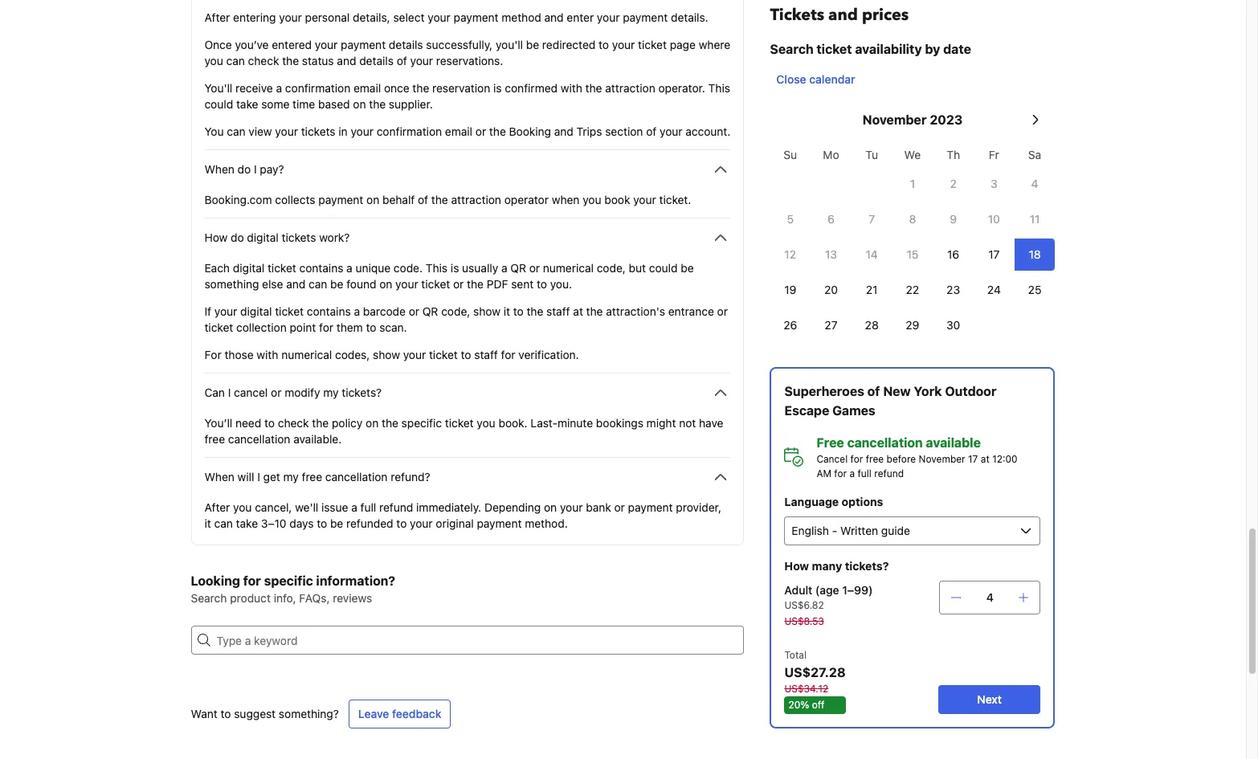 Task type: describe. For each thing, give the bounding box(es) containing it.
digital for do
[[247, 231, 279, 244]]

4 inside checkbox
[[1032, 177, 1039, 191]]

free cancellation available cancel for free before november 17 at 12:00 am for a full refund
[[817, 436, 1018, 480]]

language
[[785, 495, 839, 509]]

15 November 2023 checkbox
[[893, 239, 934, 271]]

numerical inside the each digital ticket contains a unique code. this is usually a qr or numerical code, but could be something else and can be found on your ticket or the pdf sent to you.
[[543, 261, 594, 275]]

new
[[884, 384, 911, 399]]

15
[[907, 248, 919, 261]]

your left bank on the bottom of page
[[560, 501, 583, 515]]

7
[[869, 212, 876, 226]]

payment left provider,
[[628, 501, 673, 515]]

outdoor
[[946, 384, 997, 399]]

to down "barcode"
[[366, 321, 377, 334]]

12:00
[[993, 453, 1018, 465]]

minute
[[558, 416, 593, 430]]

your inside if your digital ticket contains a barcode or qr code, show it to the staff at the attraction's entrance or ticket collection point for them to scan.
[[214, 305, 237, 318]]

payment up successfully,
[[454, 10, 499, 24]]

1 vertical spatial confirmation
[[377, 125, 442, 138]]

immediately.
[[417, 501, 482, 515]]

be left found
[[331, 277, 344, 291]]

york
[[914, 384, 943, 399]]

Type a keyword field
[[210, 626, 745, 655]]

after for after entering your personal details, select your payment method and enter your payment details.
[[205, 10, 230, 24]]

might
[[647, 416, 676, 430]]

payment down depending
[[477, 517, 522, 531]]

booking.com collects payment on behalf of the attraction operator when you book your ticket.
[[205, 193, 692, 207]]

to right refunded
[[397, 517, 407, 531]]

ticket up else
[[268, 261, 296, 275]]

payment inside once you've entered your payment details successfully, you'll be redirected to your ticket page where you can check the status and details of your reservations.
[[341, 38, 386, 51]]

you inside after you cancel, we'll issue a full refund immediately. depending on your bank or payment provider, it can take 3–10 days to be refunded to your original payment method.
[[233, 501, 252, 515]]

to inside you'll need to check the policy on the specific ticket you book. last-minute bookings might not have free cancellation available.
[[265, 416, 275, 430]]

how do digital tickets work? element
[[205, 248, 731, 363]]

how for how do digital tickets work?
[[205, 231, 228, 244]]

will
[[238, 470, 254, 484]]

full inside after you cancel, we'll issue a full refund immediately. depending on your bank or payment provider, it can take 3–10 days to be refunded to your original payment method.
[[361, 501, 377, 515]]

reviews
[[333, 592, 372, 605]]

once
[[205, 38, 232, 51]]

ticket down if
[[205, 321, 233, 334]]

24 November 2023 checkbox
[[974, 274, 1015, 306]]

escape
[[785, 404, 830, 418]]

leave feedback button
[[349, 700, 451, 729]]

search ticket availability by date
[[770, 42, 972, 56]]

at inside if your digital ticket contains a barcode or qr code, show it to the staff at the attraction's entrance or ticket collection point for them to scan.
[[573, 305, 584, 318]]

the inside once you've entered your payment details successfully, you'll be redirected to your ticket page where you can check the status and details of your reservations.
[[282, 54, 299, 68]]

a inside if your digital ticket contains a barcode or qr code, show it to the staff at the attraction's entrance or ticket collection point for them to scan.
[[354, 305, 360, 318]]

ticket down code.
[[422, 277, 450, 291]]

operator.
[[659, 81, 706, 95]]

refund inside free cancellation available cancel for free before november 17 at 12:00 am for a full refund
[[875, 468, 905, 480]]

4 November 2023 checkbox
[[1015, 168, 1056, 200]]

fr
[[989, 148, 1000, 162]]

your right the redirected
[[612, 38, 635, 51]]

else
[[262, 277, 283, 291]]

to down if your digital ticket contains a barcode or qr code, show it to the staff at the attraction's entrance or ticket collection point for them to scan.
[[461, 348, 472, 362]]

for inside looking for specific information? search product info, faqs, reviews
[[243, 574, 261, 588]]

your up status
[[315, 38, 338, 51]]

receive
[[236, 81, 273, 95]]

this inside you'll receive a confirmation email once the reservation is confirmed with the attraction operator. this could take some time based on the supplier.
[[709, 81, 731, 95]]

with inside how do digital tickets work? element
[[257, 348, 279, 362]]

do for when
[[238, 162, 251, 176]]

10
[[989, 212, 1001, 226]]

30 November 2023 checkbox
[[934, 310, 974, 342]]

could inside the each digital ticket contains a unique code. this is usually a qr or numerical code, but could be something else and can be found on your ticket or the pdf sent to you.
[[649, 261, 678, 275]]

method
[[502, 10, 542, 24]]

or down you'll receive a confirmation email once the reservation is confirmed with the attraction operator. this could take some time based on the supplier.
[[476, 125, 486, 138]]

with inside you'll receive a confirmation email once the reservation is confirmed with the attraction operator. this could take some time based on the supplier.
[[561, 81, 583, 95]]

ticket down if your digital ticket contains a barcode or qr code, show it to the staff at the attraction's entrance or ticket collection point for them to scan.
[[429, 348, 458, 362]]

pay?
[[260, 162, 284, 176]]

page
[[670, 38, 696, 51]]

scan.
[[380, 321, 407, 334]]

after you cancel, we'll issue a full refund immediately. depending on your bank or payment provider, it can take 3–10 days to be refunded to your original payment method.
[[205, 501, 722, 531]]

28 November 2023 checkbox
[[852, 310, 893, 342]]

cancel
[[817, 453, 848, 465]]

26 November 2023 checkbox
[[770, 310, 811, 342]]

a inside after you cancel, we'll issue a full refund immediately. depending on your bank or payment provider, it can take 3–10 days to be refunded to your original payment method.
[[352, 501, 358, 515]]

qr inside if your digital ticket contains a barcode or qr code, show it to the staff at the attraction's entrance or ticket collection point for them to scan.
[[423, 305, 438, 318]]

or up sent
[[530, 261, 540, 275]]

to down sent
[[513, 305, 524, 318]]

23
[[947, 283, 961, 297]]

you'll receive a confirmation email once the reservation is confirmed with the attraction operator. this could take some time based on the supplier.
[[205, 81, 731, 111]]

want
[[191, 707, 218, 721]]

9
[[950, 212, 957, 226]]

availability
[[856, 42, 923, 56]]

book.
[[499, 416, 528, 430]]

16
[[948, 248, 960, 261]]

attraction inside you'll receive a confirmation email once the reservation is confirmed with the attraction operator. this could take some time based on the supplier.
[[606, 81, 656, 95]]

0 horizontal spatial numerical
[[282, 348, 332, 362]]

method.
[[525, 517, 568, 531]]

3–10
[[261, 517, 287, 531]]

collects
[[275, 193, 316, 207]]

is for this
[[451, 261, 459, 275]]

the up available.
[[312, 416, 329, 430]]

1 vertical spatial 4
[[987, 591, 994, 605]]

6 November 2023 checkbox
[[811, 203, 852, 236]]

can
[[205, 386, 225, 400]]

games
[[833, 404, 876, 418]]

can inside once you've entered your payment details successfully, you'll be redirected to your ticket page where you can check the status and details of your reservations.
[[226, 54, 245, 68]]

modify
[[285, 386, 320, 400]]

or right "barcode"
[[409, 305, 420, 318]]

17 inside checkbox
[[989, 248, 1000, 261]]

how do digital tickets work? button
[[205, 228, 731, 248]]

provider,
[[676, 501, 722, 515]]

9 November 2023 checkbox
[[934, 203, 974, 236]]

this inside the each digital ticket contains a unique code. this is usually a qr or numerical code, but could be something else and can be found on your ticket or the pdf sent to you.
[[426, 261, 448, 275]]

before
[[887, 453, 917, 465]]

or right entrance
[[718, 305, 728, 318]]

ticket up calendar
[[817, 42, 853, 56]]

digital for your
[[240, 305, 272, 318]]

ticket inside once you've entered your payment details successfully, you'll be redirected to your ticket page where you can check the status and details of your reservations.
[[638, 38, 667, 51]]

supplier.
[[389, 97, 433, 111]]

th
[[947, 148, 961, 162]]

20%
[[789, 699, 810, 711]]

your right view
[[275, 125, 298, 138]]

6
[[828, 212, 835, 226]]

close calendar button
[[770, 65, 862, 94]]

or down usually
[[453, 277, 464, 291]]

on inside you'll receive a confirmation email once the reservation is confirmed with the attraction operator. this could take some time based on the supplier.
[[353, 97, 366, 111]]

when will i get my free cancellation refund?
[[205, 470, 431, 484]]

for right cancel
[[851, 453, 864, 465]]

view
[[249, 125, 272, 138]]

1 vertical spatial attraction
[[451, 193, 502, 207]]

codes,
[[335, 348, 370, 362]]

when for when will i get my free cancellation refund?
[[205, 470, 235, 484]]

entering
[[233, 10, 276, 24]]

confirmed
[[505, 81, 558, 95]]

a up the pdf
[[502, 261, 508, 275]]

7 November 2023 checkbox
[[852, 203, 893, 236]]

do for how
[[231, 231, 244, 244]]

how for how many tickets?
[[785, 560, 810, 573]]

your left account.
[[660, 125, 683, 138]]

attraction's
[[606, 305, 666, 318]]

and left trips
[[555, 125, 574, 138]]

check inside once you've entered your payment details successfully, you'll be redirected to your ticket page where you can check the status and details of your reservations.
[[248, 54, 279, 68]]

when will i get my free cancellation refund? button
[[205, 468, 731, 487]]

0 vertical spatial november
[[863, 113, 927, 127]]

you left book
[[583, 193, 602, 207]]

the down when do i pay? dropdown button
[[432, 193, 448, 207]]

22 November 2023 checkbox
[[893, 274, 934, 306]]

the up trips
[[586, 81, 603, 95]]

next button
[[939, 686, 1041, 715]]

0 vertical spatial tickets
[[301, 125, 336, 138]]

13
[[826, 248, 838, 261]]

1 horizontal spatial search
[[770, 42, 814, 56]]

25 November 2023 checkbox
[[1015, 274, 1056, 306]]

get
[[263, 470, 280, 484]]

1 vertical spatial email
[[445, 125, 473, 138]]

payment left 'details.'
[[623, 10, 668, 24]]

the right policy
[[382, 416, 399, 430]]

we
[[905, 148, 921, 162]]

specific inside looking for specific information? search product info, faqs, reviews
[[264, 574, 313, 588]]

and left prices
[[829, 4, 859, 26]]

it inside if your digital ticket contains a barcode or qr code, show it to the staff at the attraction's entrance or ticket collection point for them to scan.
[[504, 305, 510, 318]]

us$34.12
[[785, 683, 829, 695]]

0 vertical spatial details
[[389, 38, 423, 51]]

tickets? inside 'dropdown button'
[[342, 386, 382, 400]]

be up entrance
[[681, 261, 694, 275]]

10 November 2023 checkbox
[[974, 203, 1015, 236]]

to right days
[[317, 517, 327, 531]]

it inside after you cancel, we'll issue a full refund immediately. depending on your bank or payment provider, it can take 3–10 days to be refunded to your original payment method.
[[205, 517, 211, 531]]

cancellation inside you'll need to check the policy on the specific ticket you book. last-minute bookings might not have free cancellation available.
[[228, 433, 291, 446]]

3
[[991, 177, 998, 191]]

and left enter
[[545, 10, 564, 24]]

the left booking
[[490, 125, 506, 138]]

entered
[[272, 38, 312, 51]]

on inside after you cancel, we'll issue a full refund immediately. depending on your bank or payment provider, it can take 3–10 days to be refunded to your original payment method.
[[544, 501, 557, 515]]

if your digital ticket contains a barcode or qr code, show it to the staff at the attraction's entrance or ticket collection point for them to scan.
[[205, 305, 728, 334]]

when
[[552, 193, 580, 207]]

in
[[339, 125, 348, 138]]

not
[[679, 416, 696, 430]]

i for will
[[257, 470, 260, 484]]

13 November 2023 checkbox
[[811, 239, 852, 271]]

can i cancel or modify my tickets?
[[205, 386, 382, 400]]

or inside 'dropdown button'
[[271, 386, 282, 400]]

17 November 2023 checkbox
[[974, 239, 1015, 271]]

29 November 2023 checkbox
[[893, 310, 934, 342]]

for right am
[[835, 468, 847, 480]]

refunded
[[347, 517, 394, 531]]

take inside after you cancel, we'll issue a full refund immediately. depending on your bank or payment provider, it can take 3–10 days to be refunded to your original payment method.
[[236, 517, 258, 531]]

1 vertical spatial tickets?
[[845, 560, 889, 573]]

the down the once
[[369, 97, 386, 111]]

grid containing su
[[770, 139, 1056, 342]]

qr inside the each digital ticket contains a unique code. this is usually a qr or numerical code, but could be something else and can be found on your ticket or the pdf sent to you.
[[511, 261, 527, 275]]

some
[[261, 97, 290, 111]]

you'll
[[496, 38, 523, 51]]

can i cancel or modify my tickets? button
[[205, 383, 731, 403]]

cancel
[[234, 386, 268, 400]]

details,
[[353, 10, 390, 24]]

reservation
[[433, 81, 491, 95]]

superheroes
[[785, 384, 865, 399]]

0 horizontal spatial staff
[[475, 348, 498, 362]]

and inside the each digital ticket contains a unique code. this is usually a qr or numerical code, but could be something else and can be found on your ticket or the pdf sent to you.
[[286, 277, 306, 291]]

my inside dropdown button
[[283, 470, 299, 484]]

18
[[1029, 248, 1042, 261]]

your right book
[[634, 193, 657, 207]]

after entering your personal details, select your payment method and enter your payment details.
[[205, 10, 709, 24]]

collection
[[236, 321, 287, 334]]

ticket up point
[[275, 305, 304, 318]]

you'll need to check the policy on the specific ticket you book. last-minute bookings might not have free cancellation available.
[[205, 416, 724, 446]]

free
[[817, 436, 845, 450]]



Task type: locate. For each thing, give the bounding box(es) containing it.
full up refunded
[[361, 501, 377, 515]]

after for after you cancel, we'll issue a full refund immediately. depending on your bank or payment provider, it can take 3–10 days to be refunded to your original payment method.
[[205, 501, 230, 515]]

0 horizontal spatial code,
[[442, 305, 471, 318]]

be down issue
[[330, 517, 344, 531]]

free for free
[[866, 453, 884, 465]]

0 vertical spatial it
[[504, 305, 510, 318]]

i inside when will i get my free cancellation refund? dropdown button
[[257, 470, 260, 484]]

1 vertical spatial when
[[205, 470, 235, 484]]

leave feedback
[[358, 707, 442, 721]]

0 vertical spatial show
[[474, 305, 501, 318]]

2 vertical spatial i
[[257, 470, 260, 484]]

29
[[906, 318, 920, 332]]

time
[[293, 97, 315, 111]]

1 vertical spatial digital
[[233, 261, 265, 275]]

18 cell
[[1015, 236, 1056, 271]]

after
[[205, 10, 230, 24], [205, 501, 230, 515]]

19 November 2023 checkbox
[[770, 274, 811, 306]]

1 vertical spatial take
[[236, 517, 258, 531]]

2 vertical spatial free
[[302, 470, 322, 484]]

1 horizontal spatial attraction
[[606, 81, 656, 95]]

november
[[863, 113, 927, 127], [919, 453, 966, 465]]

adult
[[785, 584, 813, 597]]

5
[[787, 212, 794, 226]]

16 November 2023 checkbox
[[934, 239, 974, 271]]

email left the once
[[354, 81, 381, 95]]

to inside once you've entered your payment details successfully, you'll be redirected to your ticket page where you can check the status and details of your reservations.
[[599, 38, 609, 51]]

your up entered
[[279, 10, 302, 24]]

0 horizontal spatial attraction
[[451, 193, 502, 207]]

my right modify
[[323, 386, 339, 400]]

at left 12:00
[[981, 453, 990, 465]]

looking for specific information? search product info, faqs, reviews
[[191, 574, 396, 605]]

information?
[[316, 574, 396, 588]]

11
[[1030, 212, 1041, 226]]

your down scan.
[[403, 348, 426, 362]]

ticket left page
[[638, 38, 667, 51]]

info,
[[274, 592, 296, 605]]

i for do
[[254, 162, 257, 176]]

0 vertical spatial take
[[236, 97, 258, 111]]

2 November 2023 checkbox
[[934, 168, 974, 200]]

you
[[205, 54, 223, 68], [583, 193, 602, 207], [477, 416, 496, 430], [233, 501, 252, 515]]

found
[[347, 277, 377, 291]]

you down the will
[[233, 501, 252, 515]]

the up supplier.
[[413, 81, 430, 95]]

1 vertical spatial details
[[360, 54, 394, 68]]

november up the we at right top
[[863, 113, 927, 127]]

0 vertical spatial code,
[[597, 261, 626, 275]]

those
[[225, 348, 254, 362]]

how up adult
[[785, 560, 810, 573]]

the
[[282, 54, 299, 68], [413, 81, 430, 95], [586, 81, 603, 95], [369, 97, 386, 111], [490, 125, 506, 138], [432, 193, 448, 207], [467, 277, 484, 291], [527, 305, 544, 318], [587, 305, 603, 318], [312, 416, 329, 430], [382, 416, 399, 430]]

3 November 2023 checkbox
[[974, 168, 1015, 200]]

pdf
[[487, 277, 508, 291]]

1 vertical spatial show
[[373, 348, 400, 362]]

1 horizontal spatial cancellation
[[326, 470, 388, 484]]

on up method.
[[544, 501, 557, 515]]

your right select
[[428, 10, 451, 24]]

you
[[205, 125, 224, 138]]

0 vertical spatial contains
[[300, 261, 344, 275]]

1 horizontal spatial 4
[[1032, 177, 1039, 191]]

cancellation up issue
[[326, 470, 388, 484]]

0 vertical spatial email
[[354, 81, 381, 95]]

of inside once you've entered your payment details successfully, you'll be redirected to your ticket page where you can check the status and details of your reservations.
[[397, 54, 407, 68]]

november down available
[[919, 453, 966, 465]]

1 November 2023 checkbox
[[893, 168, 934, 200]]

to right the redirected
[[599, 38, 609, 51]]

1 horizontal spatial staff
[[547, 305, 570, 318]]

take inside you'll receive a confirmation email once the reservation is confirmed with the attraction operator. this could take some time based on the supplier.
[[236, 97, 258, 111]]

the down sent
[[527, 305, 544, 318]]

you down the once
[[205, 54, 223, 68]]

contains up "them"
[[307, 305, 351, 318]]

take left 3–10
[[236, 517, 258, 531]]

adult (age 1–99) us$6.82
[[785, 584, 874, 612]]

the inside the each digital ticket contains a unique code. this is usually a qr or numerical code, but could be something else and can be found on your ticket or the pdf sent to you.
[[467, 277, 484, 291]]

20
[[825, 283, 838, 297]]

tickets?
[[342, 386, 382, 400], [845, 560, 889, 573]]

for inside if your digital ticket contains a barcode or qr code, show it to the staff at the attraction's entrance or ticket collection point for them to scan.
[[319, 321, 334, 334]]

confirmation
[[285, 81, 351, 95], [377, 125, 442, 138]]

grid
[[770, 139, 1056, 342]]

with down collection
[[257, 348, 279, 362]]

code, inside if your digital ticket contains a barcode or qr code, show it to the staff at the attraction's entrance or ticket collection point for them to scan.
[[442, 305, 471, 318]]

0 horizontal spatial email
[[354, 81, 381, 95]]

is
[[494, 81, 502, 95], [451, 261, 459, 275]]

1 vertical spatial i
[[228, 386, 231, 400]]

do
[[238, 162, 251, 176], [231, 231, 244, 244]]

1 horizontal spatial email
[[445, 125, 473, 138]]

or inside after you cancel, we'll issue a full refund immediately. depending on your bank or payment provider, it can take 3–10 days to be refunded to your original payment method.
[[615, 501, 625, 515]]

tickets inside dropdown button
[[282, 231, 316, 244]]

details up the once
[[360, 54, 394, 68]]

and inside once you've entered your payment details successfully, you'll be redirected to your ticket page where you can check the status and details of your reservations.
[[337, 54, 357, 68]]

cancellation inside dropdown button
[[326, 470, 388, 484]]

after inside after you cancel, we'll issue a full refund immediately. depending on your bank or payment provider, it can take 3–10 days to be refunded to your original payment method.
[[205, 501, 230, 515]]

1 horizontal spatial 17
[[989, 248, 1000, 261]]

november inside free cancellation available cancel for free before november 17 at 12:00 am for a full refund
[[919, 453, 966, 465]]

how inside dropdown button
[[205, 231, 228, 244]]

email inside you'll receive a confirmation email once the reservation is confirmed with the attraction operator. this could take some time based on the supplier.
[[354, 81, 381, 95]]

free for when
[[302, 470, 322, 484]]

can inside the each digital ticket contains a unique code. this is usually a qr or numerical code, but could be something else and can be found on your ticket or the pdf sent to you.
[[309, 277, 327, 291]]

section
[[606, 125, 643, 138]]

refund down before
[[875, 468, 905, 480]]

1 vertical spatial search
[[191, 592, 227, 605]]

confirmation inside you'll receive a confirmation email once the reservation is confirmed with the attraction operator. this could take some time based on the supplier.
[[285, 81, 351, 95]]

0 vertical spatial my
[[323, 386, 339, 400]]

a up "them"
[[354, 305, 360, 318]]

0 vertical spatial attraction
[[606, 81, 656, 95]]

for left verification. at the left of the page
[[501, 348, 516, 362]]

at up verification. at the left of the page
[[573, 305, 584, 318]]

a up found
[[347, 261, 353, 275]]

could right 'but'
[[649, 261, 678, 275]]

digital inside how do digital tickets work? dropdown button
[[247, 231, 279, 244]]

1 vertical spatial qr
[[423, 305, 438, 318]]

booking.com
[[205, 193, 272, 207]]

0 horizontal spatial 17
[[969, 453, 979, 465]]

the left attraction's
[[587, 305, 603, 318]]

the down entered
[[282, 54, 299, 68]]

or
[[476, 125, 486, 138], [530, 261, 540, 275], [453, 277, 464, 291], [409, 305, 420, 318], [718, 305, 728, 318], [271, 386, 282, 400], [615, 501, 625, 515]]

1 vertical spatial november
[[919, 453, 966, 465]]

23 November 2023 checkbox
[[934, 274, 974, 306]]

1 vertical spatial tickets
[[282, 231, 316, 244]]

0 horizontal spatial qr
[[423, 305, 438, 318]]

14 November 2023 checkbox
[[852, 239, 893, 271]]

0 vertical spatial 17
[[989, 248, 1000, 261]]

november 2023
[[863, 113, 963, 127]]

i left "pay?"
[[254, 162, 257, 176]]

is for reservation
[[494, 81, 502, 95]]

be inside after you cancel, we'll issue a full refund immediately. depending on your bank or payment provider, it can take 3–10 days to be refunded to your original payment method.
[[330, 517, 344, 531]]

1 horizontal spatial my
[[323, 386, 339, 400]]

mo
[[824, 148, 840, 162]]

0 horizontal spatial specific
[[264, 574, 313, 588]]

to inside the each digital ticket contains a unique code. this is usually a qr or numerical code, but could be something else and can be found on your ticket or the pdf sent to you.
[[537, 277, 547, 291]]

1 vertical spatial check
[[278, 416, 309, 430]]

i right the will
[[257, 470, 260, 484]]

after left cancel,
[[205, 501, 230, 515]]

of up the once
[[397, 54, 407, 68]]

we'll
[[295, 501, 319, 515]]

2 take from the top
[[236, 517, 258, 531]]

leave
[[358, 707, 389, 721]]

0 horizontal spatial it
[[205, 517, 211, 531]]

could inside you'll receive a confirmation email once the reservation is confirmed with the attraction operator. this could take some time based on the supplier.
[[205, 97, 233, 111]]

8 November 2023 checkbox
[[893, 203, 934, 236]]

staff
[[547, 305, 570, 318], [475, 348, 498, 362]]

your inside the each digital ticket contains a unique code. this is usually a qr or numerical code, but could be something else and can be found on your ticket or the pdf sent to you.
[[396, 277, 419, 291]]

of
[[397, 54, 407, 68], [647, 125, 657, 138], [418, 193, 429, 207], [868, 384, 881, 399]]

when for when do i pay?
[[205, 162, 235, 176]]

where
[[699, 38, 731, 51]]

a inside free cancellation available cancel for free before november 17 at 12:00 am for a full refund
[[850, 468, 855, 480]]

0 vertical spatial specific
[[402, 416, 442, 430]]

once you've entered your payment details successfully, you'll be redirected to your ticket page where you can check the status and details of your reservations.
[[205, 38, 731, 68]]

0 horizontal spatial show
[[373, 348, 400, 362]]

0 vertical spatial staff
[[547, 305, 570, 318]]

last-
[[531, 416, 558, 430]]

the down usually
[[467, 277, 484, 291]]

28
[[866, 318, 879, 332]]

on inside the each digital ticket contains a unique code. this is usually a qr or numerical code, but could be something else and can be found on your ticket or the pdf sent to you.
[[380, 277, 393, 291]]

tickets left work?
[[282, 231, 316, 244]]

is inside you'll receive a confirmation email once the reservation is confirmed with the attraction operator. this could take some time based on the supplier.
[[494, 81, 502, 95]]

1 horizontal spatial code,
[[597, 261, 626, 275]]

verification.
[[519, 348, 579, 362]]

1 horizontal spatial specific
[[402, 416, 442, 430]]

numerical up you.
[[543, 261, 594, 275]]

1 horizontal spatial how
[[785, 560, 810, 573]]

1 vertical spatial it
[[205, 517, 211, 531]]

21 November 2023 checkbox
[[852, 274, 893, 306]]

2 horizontal spatial i
[[257, 470, 260, 484]]

confirmation up time
[[285, 81, 351, 95]]

0 horizontal spatial this
[[426, 261, 448, 275]]

can right you
[[227, 125, 246, 138]]

0 vertical spatial could
[[205, 97, 233, 111]]

0 vertical spatial with
[[561, 81, 583, 95]]

a
[[276, 81, 282, 95], [347, 261, 353, 275], [502, 261, 508, 275], [354, 305, 360, 318], [850, 468, 855, 480], [352, 501, 358, 515]]

1 horizontal spatial numerical
[[543, 261, 594, 275]]

total us$27.28 us$34.12 20% off
[[785, 650, 846, 711]]

do left "pay?"
[[238, 162, 251, 176]]

for right point
[[319, 321, 334, 334]]

0 horizontal spatial with
[[257, 348, 279, 362]]

on left behalf
[[367, 193, 380, 207]]

free inside dropdown button
[[302, 470, 322, 484]]

2023
[[930, 113, 963, 127]]

my
[[323, 386, 339, 400], [283, 470, 299, 484]]

0 horizontal spatial search
[[191, 592, 227, 605]]

you left 'book.'
[[477, 416, 496, 430]]

you can view your tickets in your confirmation email or the booking and trips section of your account.
[[205, 125, 731, 138]]

be inside once you've entered your payment details successfully, you'll be redirected to your ticket page where you can check the status and details of your reservations.
[[526, 38, 540, 51]]

check inside you'll need to check the policy on the specific ticket you book. last-minute bookings might not have free cancellation available.
[[278, 416, 309, 430]]

0 horizontal spatial full
[[361, 501, 377, 515]]

work?
[[319, 231, 350, 244]]

0 vertical spatial after
[[205, 10, 230, 24]]

1 vertical spatial do
[[231, 231, 244, 244]]

staff inside if your digital ticket contains a barcode or qr code, show it to the staff at the attraction's entrance or ticket collection point for them to scan.
[[547, 305, 570, 318]]

personal
[[305, 10, 350, 24]]

1 vertical spatial free
[[866, 453, 884, 465]]

0 vertical spatial is
[[494, 81, 502, 95]]

can left found
[[309, 277, 327, 291]]

1 horizontal spatial could
[[649, 261, 678, 275]]

or right cancel
[[271, 386, 282, 400]]

27 November 2023 checkbox
[[811, 310, 852, 342]]

ticket inside you'll need to check the policy on the specific ticket you book. last-minute bookings might not have free cancellation available.
[[445, 416, 474, 430]]

24
[[988, 283, 1002, 297]]

code.
[[394, 261, 423, 275]]

contains down work?
[[300, 261, 344, 275]]

0 vertical spatial search
[[770, 42, 814, 56]]

1 horizontal spatial this
[[709, 81, 731, 95]]

when left the will
[[205, 470, 235, 484]]

0 vertical spatial 4
[[1032, 177, 1039, 191]]

of right behalf
[[418, 193, 429, 207]]

0 horizontal spatial could
[[205, 97, 233, 111]]

for
[[319, 321, 334, 334], [501, 348, 516, 362], [851, 453, 864, 465], [835, 468, 847, 480], [243, 574, 261, 588]]

when up booking.com
[[205, 162, 235, 176]]

digital
[[247, 231, 279, 244], [233, 261, 265, 275], [240, 305, 272, 318]]

your
[[279, 10, 302, 24], [428, 10, 451, 24], [597, 10, 620, 24], [315, 38, 338, 51], [612, 38, 635, 51], [410, 54, 433, 68], [275, 125, 298, 138], [351, 125, 374, 138], [660, 125, 683, 138], [634, 193, 657, 207], [396, 277, 419, 291], [214, 305, 237, 318], [403, 348, 426, 362], [560, 501, 583, 515], [410, 517, 433, 531]]

1 horizontal spatial qr
[[511, 261, 527, 275]]

payment down the details, at the left of the page
[[341, 38, 386, 51]]

and
[[829, 4, 859, 26], [545, 10, 564, 24], [337, 54, 357, 68], [555, 125, 574, 138], [286, 277, 306, 291]]

27
[[825, 318, 838, 332]]

1 vertical spatial my
[[283, 470, 299, 484]]

1 vertical spatial specific
[[264, 574, 313, 588]]

be right you'll
[[526, 38, 540, 51]]

could down "you'll" on the left
[[205, 97, 233, 111]]

details.
[[671, 10, 709, 24]]

1 take from the top
[[236, 97, 258, 111]]

free down you'll
[[205, 433, 225, 446]]

staff down if your digital ticket contains a barcode or qr code, show it to the staff at the attraction's entrance or ticket collection point for them to scan.
[[475, 348, 498, 362]]

specific inside you'll need to check the policy on the specific ticket you book. last-minute bookings might not have free cancellation available.
[[402, 416, 442, 430]]

code, down the each digital ticket contains a unique code. this is usually a qr or numerical code, but could be something else and can be found on your ticket or the pdf sent to you.
[[442, 305, 471, 318]]

1 vertical spatial contains
[[307, 305, 351, 318]]

entrance
[[669, 305, 715, 318]]

once
[[384, 81, 410, 95]]

free
[[205, 433, 225, 446], [866, 453, 884, 465], [302, 470, 322, 484]]

on
[[353, 97, 366, 111], [367, 193, 380, 207], [380, 277, 393, 291], [366, 416, 379, 430], [544, 501, 557, 515]]

17 inside free cancellation available cancel for free before november 17 at 12:00 am for a full refund
[[969, 453, 979, 465]]

on inside you'll need to check the policy on the specific ticket you book. last-minute bookings might not have free cancellation available.
[[366, 416, 379, 430]]

is inside the each digital ticket contains a unique code. this is usually a qr or numerical code, but could be something else and can be found on your ticket or the pdf sent to you.
[[451, 261, 459, 275]]

refund inside after you cancel, we'll issue a full refund immediately. depending on your bank or payment provider, it can take 3–10 days to be refunded to your original payment method.
[[380, 501, 414, 515]]

0 vertical spatial when
[[205, 162, 235, 176]]

1 horizontal spatial confirmation
[[377, 125, 442, 138]]

0 vertical spatial how
[[205, 231, 228, 244]]

something
[[205, 277, 259, 291]]

you'll
[[205, 81, 233, 95]]

1 horizontal spatial at
[[981, 453, 990, 465]]

qr
[[511, 261, 527, 275], [423, 305, 438, 318]]

1 horizontal spatial i
[[254, 162, 257, 176]]

0 vertical spatial this
[[709, 81, 731, 95]]

0 vertical spatial confirmation
[[285, 81, 351, 95]]

0 vertical spatial refund
[[875, 468, 905, 480]]

2
[[951, 177, 957, 191]]

free inside free cancellation available cancel for free before november 17 at 12:00 am for a full refund
[[866, 453, 884, 465]]

1 vertical spatial refund
[[380, 501, 414, 515]]

free inside you'll need to check the policy on the specific ticket you book. last-minute bookings might not have free cancellation available.
[[205, 433, 225, 446]]

how
[[205, 231, 228, 244], [785, 560, 810, 573]]

show down scan.
[[373, 348, 400, 362]]

i inside can i cancel or modify my tickets? 'dropdown button'
[[228, 386, 231, 400]]

behalf
[[383, 193, 415, 207]]

on right policy
[[366, 416, 379, 430]]

select
[[394, 10, 425, 24]]

your right 'in'
[[351, 125, 374, 138]]

calendar
[[810, 72, 856, 86]]

0 vertical spatial full
[[858, 468, 872, 480]]

cancel,
[[255, 501, 292, 515]]

18 November 2023 checkbox
[[1015, 239, 1056, 271]]

1 vertical spatial this
[[426, 261, 448, 275]]

show inside if your digital ticket contains a barcode or qr code, show it to the staff at the attraction's entrance or ticket collection point for them to scan.
[[474, 305, 501, 318]]

staff down you.
[[547, 305, 570, 318]]

2 when from the top
[[205, 470, 235, 484]]

contains inside the each digital ticket contains a unique code. this is usually a qr or numerical code, but could be something else and can be found on your ticket or the pdf sent to you.
[[300, 261, 344, 275]]

1 vertical spatial staff
[[475, 348, 498, 362]]

17
[[989, 248, 1000, 261], [969, 453, 979, 465]]

code, inside the each digital ticket contains a unique code. this is usually a qr or numerical code, but could be something else and can be found on your ticket or the pdf sent to you.
[[597, 261, 626, 275]]

1 vertical spatial how
[[785, 560, 810, 573]]

17 down available
[[969, 453, 979, 465]]

digital inside the each digital ticket contains a unique code. this is usually a qr or numerical code, but could be something else and can be found on your ticket or the pdf sent to you.
[[233, 261, 265, 275]]

you inside you'll need to check the policy on the specific ticket you book. last-minute bookings might not have free cancellation available.
[[477, 416, 496, 430]]

my inside 'dropdown button'
[[323, 386, 339, 400]]

22
[[907, 283, 920, 297]]

ticket
[[638, 38, 667, 51], [817, 42, 853, 56], [268, 261, 296, 275], [422, 277, 450, 291], [275, 305, 304, 318], [205, 321, 233, 334], [429, 348, 458, 362], [445, 416, 474, 430]]

for those with numerical codes, show your ticket to staff for verification.
[[205, 348, 579, 362]]

of inside superheroes of new york outdoor escape games
[[868, 384, 881, 399]]

8
[[910, 212, 917, 226]]

your right enter
[[597, 10, 620, 24]]

total
[[785, 650, 807, 662]]

1 when from the top
[[205, 162, 235, 176]]

faqs,
[[299, 592, 330, 605]]

1 vertical spatial is
[[451, 261, 459, 275]]

0 horizontal spatial at
[[573, 305, 584, 318]]

a inside you'll receive a confirmation email once the reservation is confirmed with the attraction operator. this could take some time based on the supplier.
[[276, 81, 282, 95]]

contains inside if your digital ticket contains a barcode or qr code, show it to the staff at the attraction's entrance or ticket collection point for them to scan.
[[307, 305, 351, 318]]

can inside after you cancel, we'll issue a full refund immediately. depending on your bank or payment provider, it can take 3–10 days to be refunded to your original payment method.
[[214, 517, 233, 531]]

0 horizontal spatial confirmation
[[285, 81, 351, 95]]

1 vertical spatial 17
[[969, 453, 979, 465]]

refund?
[[391, 470, 431, 484]]

1 horizontal spatial it
[[504, 305, 510, 318]]

20 November 2023 checkbox
[[811, 274, 852, 306]]

0 vertical spatial do
[[238, 162, 251, 176]]

11 November 2023 checkbox
[[1015, 203, 1056, 236]]

1 horizontal spatial is
[[494, 81, 502, 95]]

5 November 2023 checkbox
[[770, 203, 811, 236]]

i inside when do i pay? dropdown button
[[254, 162, 257, 176]]

payment up work?
[[319, 193, 364, 207]]

full inside free cancellation available cancel for free before november 17 at 12:00 am for a full refund
[[858, 468, 872, 480]]

0 vertical spatial i
[[254, 162, 257, 176]]

cancellation inside free cancellation available cancel for free before november 17 at 12:00 am for a full refund
[[848, 436, 923, 450]]

attraction up section
[[606, 81, 656, 95]]

at
[[573, 305, 584, 318], [981, 453, 990, 465]]

if
[[205, 305, 211, 318]]

take down receive
[[236, 97, 258, 111]]

show
[[474, 305, 501, 318], [373, 348, 400, 362]]

this
[[709, 81, 731, 95], [426, 261, 448, 275]]

1 vertical spatial numerical
[[282, 348, 332, 362]]

it up 'looking'
[[205, 517, 211, 531]]

digital inside if your digital ticket contains a barcode or qr code, show it to the staff at the attraction's entrance or ticket collection point for them to scan.
[[240, 305, 272, 318]]

1 after from the top
[[205, 10, 230, 24]]

language options
[[785, 495, 884, 509]]

your down successfully,
[[410, 54, 433, 68]]

0 horizontal spatial how
[[205, 231, 228, 244]]

you inside once you've entered your payment details successfully, you'll be redirected to your ticket page where you can check the status and details of your reservations.
[[205, 54, 223, 68]]

of right section
[[647, 125, 657, 138]]

could
[[205, 97, 233, 111], [649, 261, 678, 275]]

at inside free cancellation available cancel for free before november 17 at 12:00 am for a full refund
[[981, 453, 990, 465]]

1 horizontal spatial tickets?
[[845, 560, 889, 573]]

email down you'll receive a confirmation email once the reservation is confirmed with the attraction operator. this could take some time based on the supplier.
[[445, 125, 473, 138]]

0 vertical spatial tickets?
[[342, 386, 382, 400]]

how many tickets?
[[785, 560, 889, 573]]

2 horizontal spatial cancellation
[[848, 436, 923, 450]]

check down you've
[[248, 54, 279, 68]]

12 November 2023 checkbox
[[770, 239, 811, 271]]

cancellation down need in the left of the page
[[228, 433, 291, 446]]

0 vertical spatial check
[[248, 54, 279, 68]]

0 horizontal spatial 4
[[987, 591, 994, 605]]

full up options
[[858, 468, 872, 480]]

ticket down can i cancel or modify my tickets? 'dropdown button'
[[445, 416, 474, 430]]

0 vertical spatial qr
[[511, 261, 527, 275]]

close
[[777, 72, 807, 86]]

can left 3–10
[[214, 517, 233, 531]]

0 vertical spatial free
[[205, 433, 225, 446]]

your down immediately.
[[410, 517, 433, 531]]

of left new
[[868, 384, 881, 399]]

to right want
[[221, 707, 231, 721]]

2 after from the top
[[205, 501, 230, 515]]

this right code.
[[426, 261, 448, 275]]

my right get
[[283, 470, 299, 484]]

search inside looking for specific information? search product info, faqs, reviews
[[191, 592, 227, 605]]

numerical down point
[[282, 348, 332, 362]]

bookings
[[596, 416, 644, 430]]

it down the pdf
[[504, 305, 510, 318]]

2 horizontal spatial free
[[866, 453, 884, 465]]

12
[[785, 248, 797, 261]]

attraction down when do i pay? dropdown button
[[451, 193, 502, 207]]

1 vertical spatial code,
[[442, 305, 471, 318]]



Task type: vqa. For each thing, say whether or not it's contained in the screenshot.
the trainers.
no



